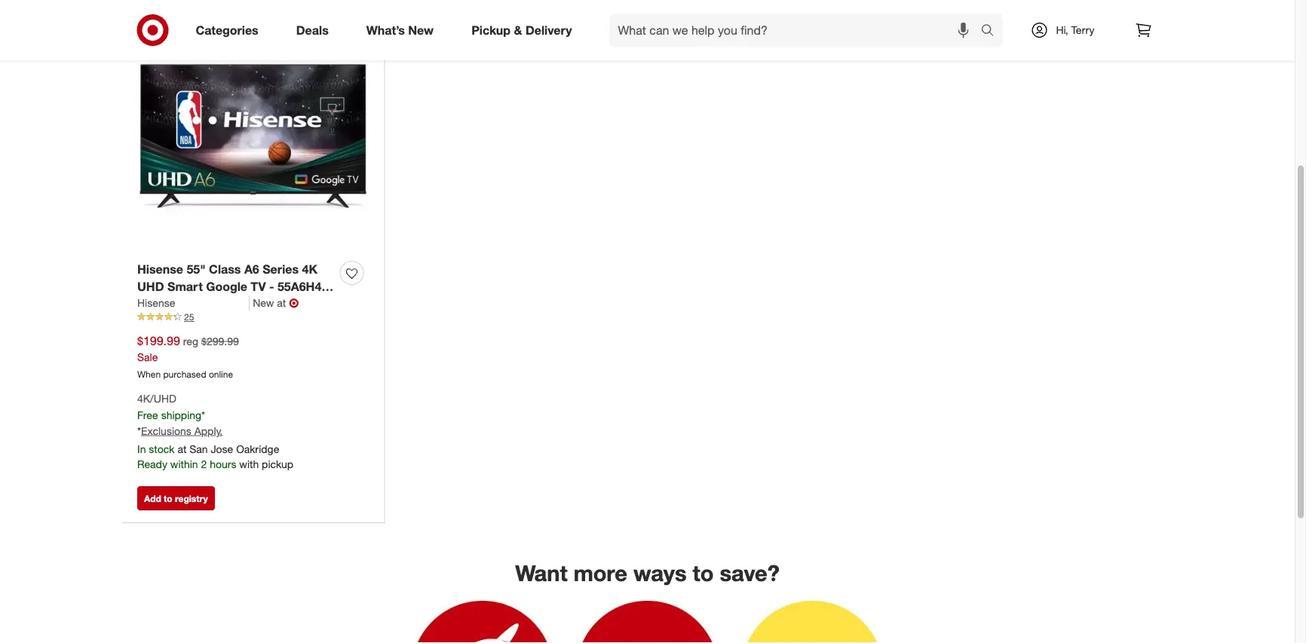 Task type: locate. For each thing, give the bounding box(es) containing it.
new inside new at ¬
[[253, 297, 274, 310]]

hisense 55" class a6 series 4k uhd smart google tv - 55a6h4 -special purchase image
[[137, 20, 370, 253], [137, 20, 370, 253]]

4k/uhd
[[137, 392, 176, 405]]

at left ¬
[[277, 297, 286, 310]]

ready
[[137, 458, 167, 471]]

1 horizontal spatial *
[[201, 409, 205, 422]]

at inside new at ¬
[[277, 297, 286, 310]]

categories link
[[183, 14, 277, 47]]

0 vertical spatial new
[[408, 23, 434, 37]]

- right tv
[[269, 280, 274, 294]]

jose
[[211, 443, 233, 456]]

- right '55a6h4'
[[325, 280, 330, 294]]

hisense
[[137, 263, 183, 277], [137, 297, 175, 310]]

hisense inside hisense link
[[137, 297, 175, 310]]

to right ways
[[693, 560, 714, 587]]

25 link
[[137, 311, 370, 324]]

1 horizontal spatial at
[[277, 297, 286, 310]]

1 horizontal spatial to
[[693, 560, 714, 587]]

at inside 4k/uhd free shipping * * exclusions apply. in stock at  san jose oakridge ready within 2 hours with pickup
[[178, 443, 187, 456]]

0 horizontal spatial new
[[253, 297, 274, 310]]

new right what's
[[408, 23, 434, 37]]

hi,
[[1056, 23, 1068, 37]]

online
[[209, 369, 233, 380]]

1 - from the left
[[269, 280, 274, 294]]

new
[[408, 23, 434, 37], [253, 297, 274, 310]]

&
[[514, 23, 522, 37]]

*
[[201, 409, 205, 422], [137, 425, 141, 438]]

1 vertical spatial *
[[137, 425, 141, 438]]

exclusions
[[141, 425, 191, 438]]

4k
[[302, 263, 317, 277]]

apply.
[[194, 425, 223, 438]]

when
[[137, 369, 161, 380]]

hours
[[210, 458, 236, 471]]

0 vertical spatial at
[[277, 297, 286, 310]]

1 hisense from the top
[[137, 263, 183, 277]]

to right add
[[164, 493, 172, 505]]

* down free
[[137, 425, 141, 438]]

to inside button
[[164, 493, 172, 505]]

1 vertical spatial at
[[178, 443, 187, 456]]

to
[[164, 493, 172, 505], [693, 560, 714, 587]]

new inside what's new link
[[408, 23, 434, 37]]

uhd
[[137, 280, 164, 294]]

1 vertical spatial hisense
[[137, 297, 175, 310]]

deals link
[[283, 14, 348, 47]]

0 vertical spatial hisense
[[137, 263, 183, 277]]

shipping
[[161, 409, 201, 422]]

4k/uhd free shipping * * exclusions apply. in stock at  san jose oakridge ready within 2 hours with pickup
[[137, 392, 293, 471]]

1 vertical spatial new
[[253, 297, 274, 310]]

hisense inside hisense 55" class a6 series 4k uhd smart google tv - 55a6h4 - special purchase
[[137, 263, 183, 277]]

$199.99
[[137, 334, 180, 349]]

hisense 55" class a6 series 4k uhd smart google tv - 55a6h4 - special purchase
[[137, 263, 330, 312]]

special
[[137, 297, 180, 312]]

pickup & delivery
[[472, 23, 572, 37]]

What can we help you find? suggestions appear below search field
[[609, 14, 985, 47]]

2 hisense from the top
[[137, 297, 175, 310]]

at up within on the bottom of page
[[178, 443, 187, 456]]

1 horizontal spatial -
[[325, 280, 330, 294]]

* up apply.
[[201, 409, 205, 422]]

hisense up uhd
[[137, 263, 183, 277]]

san
[[189, 443, 208, 456]]

hisense for hisense 55" class a6 series 4k uhd smart google tv - 55a6h4 - special purchase
[[137, 263, 183, 277]]

55a6h4
[[277, 280, 322, 294]]

55"
[[187, 263, 206, 277]]

registry
[[175, 493, 208, 505]]

want
[[515, 560, 568, 587]]

save?
[[720, 560, 780, 587]]

sale
[[137, 351, 158, 364]]

-
[[269, 280, 274, 294], [325, 280, 330, 294]]

purchased
[[163, 369, 206, 380]]

hisense down uhd
[[137, 297, 175, 310]]

2
[[201, 458, 207, 471]]

at
[[277, 297, 286, 310], [178, 443, 187, 456]]

0 vertical spatial to
[[164, 493, 172, 505]]

new down tv
[[253, 297, 274, 310]]

1 horizontal spatial new
[[408, 23, 434, 37]]

0 horizontal spatial -
[[269, 280, 274, 294]]

with
[[239, 458, 259, 471]]

pickup
[[262, 458, 293, 471]]

google
[[206, 280, 247, 294]]

0 horizontal spatial to
[[164, 493, 172, 505]]

pickup & delivery link
[[459, 14, 591, 47]]

0 horizontal spatial at
[[178, 443, 187, 456]]

in
[[137, 443, 146, 456]]

a6
[[244, 263, 259, 277]]



Task type: describe. For each thing, give the bounding box(es) containing it.
$199.99 reg $299.99 sale when purchased online
[[137, 334, 239, 380]]

within
[[170, 458, 198, 471]]

more
[[574, 560, 627, 587]]

smart
[[167, 280, 203, 294]]

hi, terry
[[1056, 23, 1095, 37]]

tv
[[251, 280, 266, 294]]

hisense link
[[137, 296, 250, 311]]

search button
[[974, 14, 1010, 50]]

categories
[[196, 23, 258, 37]]

series
[[263, 263, 299, 277]]

exclusions apply. link
[[141, 425, 223, 438]]

want more ways to save?
[[515, 560, 780, 587]]

reg
[[183, 335, 198, 348]]

delivery
[[526, 23, 572, 37]]

hisense 55" class a6 series 4k uhd smart google tv - 55a6h4 - special purchase link
[[137, 261, 334, 312]]

1 vertical spatial to
[[693, 560, 714, 587]]

pickup
[[472, 23, 511, 37]]

25
[[184, 312, 194, 323]]

ways
[[634, 560, 687, 587]]

0 vertical spatial *
[[201, 409, 205, 422]]

hisense for hisense
[[137, 297, 175, 310]]

search
[[974, 24, 1010, 39]]

class
[[209, 263, 241, 277]]

add to registry
[[144, 493, 208, 505]]

oakridge
[[236, 443, 279, 456]]

free
[[137, 409, 158, 422]]

purchase
[[183, 297, 237, 312]]

what's
[[366, 23, 405, 37]]

0 horizontal spatial *
[[137, 425, 141, 438]]

deals
[[296, 23, 329, 37]]

add to registry button
[[137, 487, 215, 511]]

stock
[[149, 443, 175, 456]]

add
[[144, 493, 161, 505]]

terry
[[1071, 23, 1095, 37]]

2 - from the left
[[325, 280, 330, 294]]

new at ¬
[[253, 296, 299, 311]]

what's new
[[366, 23, 434, 37]]

¬
[[289, 296, 299, 311]]

what's new link
[[354, 14, 453, 47]]

$299.99
[[201, 335, 239, 348]]



Task type: vqa. For each thing, say whether or not it's contained in the screenshot.
Speaker.
no



